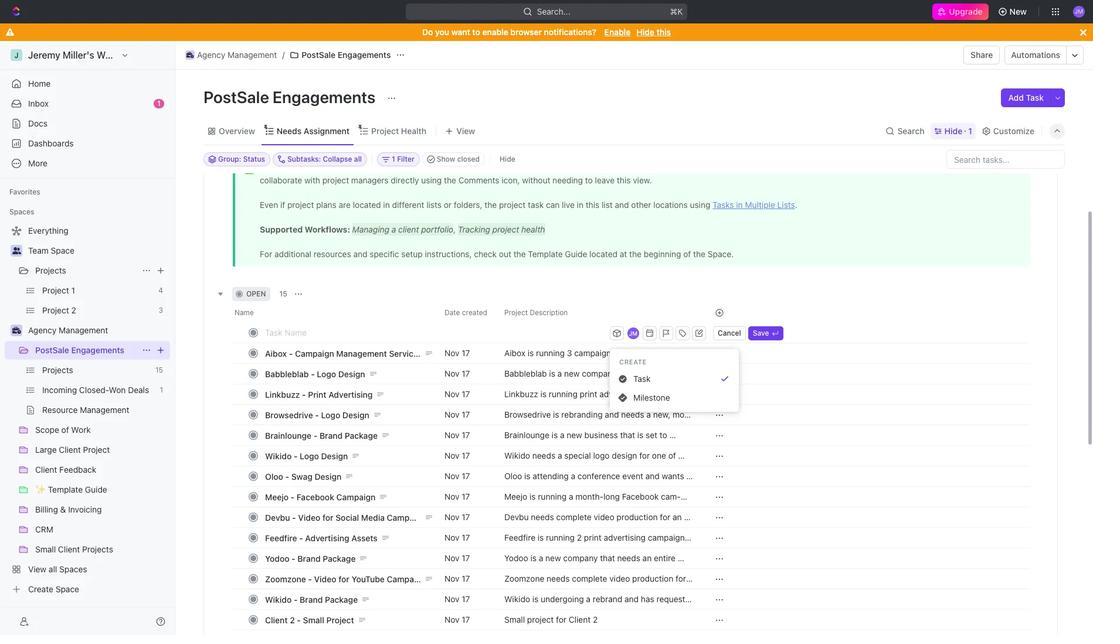 Task type: locate. For each thing, give the bounding box(es) containing it.
favorites
[[9, 188, 40, 196]]

0 horizontal spatial feedfire
[[265, 533, 297, 543]]

devbu for devbu - video for social media campaign
[[265, 513, 290, 523]]

1 horizontal spatial agency management link
[[182, 48, 280, 62]]

milestone
[[633, 393, 670, 403]]

engagements inside "tree"
[[71, 345, 124, 355]]

awareness.
[[646, 585, 689, 595]]

of inside 'wikido needs a special logo design for one of their sub-brands.'
[[668, 451, 676, 461]]

package up zoomzone - video for youtube campaign
[[323, 554, 356, 564]]

- right aibox
[[289, 349, 293, 359]]

task up in
[[633, 374, 651, 384]]

1 horizontal spatial and
[[570, 400, 584, 410]]

linkbuzz inside linkbuzz is running print advertising in a well- known magazine and needs content creation.
[[504, 389, 538, 399]]

design for babbleblab - logo design
[[338, 369, 365, 379]]

brand up the client 2 - small project
[[300, 595, 323, 605]]

1 horizontal spatial management
[[228, 50, 277, 60]]

needs inside feedfire is running 2 print advertising campaigns and needs creation of the assets.
[[521, 544, 544, 554]]

tree inside sidebar navigation
[[5, 222, 170, 599]]

- up print
[[311, 369, 315, 379]]

0 vertical spatial 1
[[157, 99, 161, 108]]

youtube up wikido - brand package 'link'
[[352, 574, 385, 584]]

production for campaign.
[[617, 513, 658, 522]]

media
[[568, 523, 591, 533]]

browsedrive
[[504, 410, 551, 420], [265, 410, 313, 420]]

is up package
[[530, 554, 537, 564]]

wikido up oloo
[[265, 451, 292, 461]]

2 vertical spatial brand
[[300, 595, 323, 605]]

feedfire up the yodoo - brand package
[[265, 533, 297, 543]]

is for yodoo
[[530, 554, 537, 564]]

1 vertical spatial video
[[314, 574, 336, 584]]

0 vertical spatial to
[[472, 27, 480, 37]]

- inside browsedrive - logo design link
[[315, 410, 319, 420]]

- down print
[[315, 410, 319, 420]]

search...
[[537, 6, 570, 16]]

logo left the design at right
[[593, 451, 610, 461]]

zoomzone inside "link"
[[265, 574, 306, 584]]

2 horizontal spatial hide
[[945, 126, 963, 136]]

2 vertical spatial package
[[325, 595, 358, 605]]

zoomzone inside zoomzone needs complete video production for a youtube campaign to increase brand awareness.
[[504, 574, 544, 584]]

complete up increase
[[572, 574, 607, 584]]

browsedrive is rebranding and needs a new, mod ern logo.
[[504, 410, 693, 431]]

2 vertical spatial logo
[[300, 451, 319, 461]]

search
[[898, 126, 925, 136]]

1 inside sidebar navigation
[[157, 99, 161, 108]]

share
[[971, 50, 993, 60]]

postsale
[[302, 50, 336, 60], [204, 87, 269, 107], [35, 345, 69, 355]]

is left rebranding
[[553, 410, 559, 420]]

1 horizontal spatial business time image
[[186, 52, 194, 58]]

- for devbu - video for social media campaign
[[292, 513, 296, 523]]

hide inside button
[[500, 155, 515, 164]]

to down including at the bottom right of page
[[578, 585, 586, 595]]

brand
[[320, 431, 343, 441], [298, 554, 321, 564], [300, 595, 323, 605]]

browsedrive inside browsedrive is rebranding and needs a new, mod ern logo.
[[504, 410, 551, 420]]

projects
[[35, 266, 66, 276]]

agency
[[197, 50, 225, 60], [28, 325, 56, 335]]

project inside 'client 2 - small project' link
[[326, 616, 354, 625]]

package for wikido - brand package
[[325, 595, 358, 605]]

- right meejo
[[291, 492, 295, 502]]

0 vertical spatial project
[[371, 126, 399, 136]]

and inside browsedrive is rebranding and needs a new, mod ern logo.
[[605, 410, 619, 420]]

wikido needs a special logo design for one of their sub-brands.
[[504, 451, 678, 472]]

client down wikido - brand package
[[265, 616, 288, 625]]

video inside devbu needs complete video production for an upcoming social media campaign.
[[594, 513, 614, 522]]

campaign inside 'link'
[[295, 349, 334, 359]]

1 horizontal spatial youtube
[[504, 585, 537, 595]]

0 horizontal spatial devbu
[[265, 513, 290, 523]]

- down the yodoo - brand package
[[308, 574, 312, 584]]

add
[[1008, 93, 1024, 103]]

0 horizontal spatial and
[[504, 544, 518, 554]]

complete for to
[[572, 574, 607, 584]]

1 vertical spatial running
[[546, 533, 575, 543]]

1 vertical spatial postsale engagements link
[[35, 341, 137, 360]]

feedfire
[[504, 533, 535, 543], [265, 533, 297, 543]]

2 vertical spatial engagements
[[71, 345, 124, 355]]

1 horizontal spatial of
[[668, 451, 676, 461]]

2 up company
[[577, 533, 582, 543]]

linkbuzz
[[504, 389, 538, 399], [265, 390, 300, 400]]

logo.
[[519, 421, 538, 431]]

a up awareness.
[[688, 574, 693, 584]]

yodoo inside yodoo - brand package link
[[265, 554, 289, 564]]

design
[[338, 369, 365, 379], [342, 410, 369, 420], [321, 451, 348, 461], [315, 472, 342, 482]]

- inside babbleblab - logo design link
[[311, 369, 315, 379]]

0 vertical spatial running
[[549, 389, 578, 399]]

zoomzone for zoomzone - video for youtube campaign
[[265, 574, 306, 584]]

- for linkbuzz - print advertising
[[302, 390, 306, 400]]

0 vertical spatial package
[[345, 431, 378, 441]]

- down browsedrive - logo design
[[314, 431, 317, 441]]

project health
[[371, 126, 426, 136]]

- up the yodoo - brand package
[[299, 533, 303, 543]]

0 vertical spatial video
[[594, 513, 614, 522]]

running inside feedfire is running 2 print advertising campaigns and needs creation of the assets.
[[546, 533, 575, 543]]

complete up media
[[556, 513, 592, 522]]

1 horizontal spatial task
[[1026, 93, 1044, 103]]

1 vertical spatial complete
[[572, 574, 607, 584]]

a inside 'wikido needs a special logo design for one of their sub-brands.'
[[558, 451, 562, 461]]

print
[[308, 390, 326, 400]]

a up brands.
[[558, 451, 562, 461]]

campaign inside "link"
[[387, 574, 426, 584]]

brand left package
[[504, 564, 526, 574]]

0 horizontal spatial brand
[[504, 564, 526, 574]]

1 vertical spatial to
[[578, 585, 586, 595]]

running for creation
[[546, 533, 575, 543]]

1 vertical spatial business time image
[[12, 327, 21, 334]]

devbu
[[504, 513, 529, 522], [265, 513, 290, 523]]

advertising up assets.
[[604, 533, 646, 543]]

- for zoomzone - video for youtube campaign
[[308, 574, 312, 584]]

needs inside browsedrive is rebranding and needs a new, mod ern logo.
[[621, 410, 644, 420]]

1
[[157, 99, 161, 108], [968, 126, 972, 136]]

advertising up the yodoo - brand package
[[305, 533, 349, 543]]

- inside the brainlounge - brand package link
[[314, 431, 317, 441]]

0 vertical spatial engagements
[[338, 50, 391, 60]]

youtube inside zoomzone needs complete video production for a youtube campaign to increase brand awareness.
[[504, 585, 537, 595]]

design up meejo - facebook campaign at the bottom left of page
[[315, 472, 342, 482]]

advertising up 'content'
[[600, 389, 641, 399]]

brand inside zoomzone needs complete video production for a youtube campaign to increase brand awareness.
[[622, 585, 644, 595]]

zoomzone for zoomzone needs complete video production for a youtube campaign to increase brand awareness.
[[504, 574, 544, 584]]

special
[[564, 451, 591, 461]]

zoomzone down the yodoo - brand package
[[265, 574, 306, 584]]

2 vertical spatial management
[[336, 349, 387, 359]]

0 vertical spatial logo
[[593, 451, 610, 461]]

is inside feedfire is running 2 print advertising campaigns and needs creation of the assets.
[[538, 533, 544, 543]]

1 vertical spatial agency
[[28, 325, 56, 335]]

yodoo is a new company that needs an entire brand package including logo design.
[[504, 554, 678, 574]]

meejo - facebook campaign
[[265, 492, 376, 502]]

feedfire for feedfire - advertising assets
[[265, 533, 297, 543]]

0 vertical spatial postsale engagements link
[[287, 48, 394, 62]]

browsedrive up logo. on the left bottom of the page
[[504, 410, 551, 420]]

needs inside 'wikido needs a special logo design for one of their sub-brands.'
[[532, 451, 555, 461]]

a right in
[[653, 389, 657, 399]]

print inside linkbuzz is running print advertising in a well- known magazine and needs content creation.
[[580, 389, 597, 399]]

1 vertical spatial of
[[579, 544, 587, 554]]

feedfire inside feedfire is running 2 print advertising campaigns and needs creation of the assets.
[[504, 533, 535, 543]]

design down the brainlounge - brand package
[[321, 451, 348, 461]]

- down meejo - facebook campaign at the bottom left of page
[[292, 513, 296, 523]]

0 horizontal spatial browsedrive
[[265, 410, 313, 420]]

browsedrive - logo design link
[[262, 407, 435, 424]]

package down browsedrive - logo design link
[[345, 431, 378, 441]]

design for browsedrive - logo design
[[342, 410, 369, 420]]

video inside "link"
[[314, 574, 336, 584]]

running up 'creation'
[[546, 533, 575, 543]]

video up wikido - brand package
[[314, 574, 336, 584]]

production up campaign.
[[617, 513, 658, 522]]

for inside "link"
[[339, 574, 349, 584]]

design down aibox - campaign management services 'link'
[[338, 369, 365, 379]]

0 vertical spatial agency management
[[197, 50, 277, 60]]

- for browsedrive - logo design
[[315, 410, 319, 420]]

0 horizontal spatial zoomzone
[[265, 574, 306, 584]]

complete inside zoomzone needs complete video production for a youtube campaign to increase brand awareness.
[[572, 574, 607, 584]]

team
[[28, 246, 49, 256]]

- inside oloo - swag design link
[[285, 472, 289, 482]]

2 horizontal spatial 2
[[593, 615, 598, 625]]

video
[[594, 513, 614, 522], [609, 574, 630, 584]]

2 down wikido - brand package
[[290, 616, 295, 625]]

favorites button
[[5, 185, 45, 199]]

0 vertical spatial production
[[617, 513, 658, 522]]

video down facebook
[[298, 513, 320, 523]]

for down yodoo - brand package link at the left bottom
[[339, 574, 349, 584]]

project left health
[[371, 126, 399, 136]]

browsedrive for browsedrive - logo design
[[265, 410, 313, 420]]

0 vertical spatial complete
[[556, 513, 592, 522]]

0 vertical spatial logo
[[317, 369, 336, 379]]

0 vertical spatial postsale
[[302, 50, 336, 60]]

1 vertical spatial management
[[59, 325, 108, 335]]

client down campaign
[[569, 615, 591, 625]]

package inside 'link'
[[325, 595, 358, 605]]

brand inside wikido - brand package 'link'
[[300, 595, 323, 605]]

0 vertical spatial business time image
[[186, 52, 194, 58]]

brand for yodoo
[[298, 554, 321, 564]]

small
[[504, 615, 525, 625], [303, 616, 324, 625]]

design for wikido - logo design
[[321, 451, 348, 461]]

one
[[652, 451, 666, 461]]

a inside browsedrive is rebranding and needs a new, mod ern logo.
[[646, 410, 651, 420]]

small down wikido - brand package
[[303, 616, 324, 625]]

new button
[[993, 2, 1034, 21]]

spaces
[[9, 208, 34, 216]]

devbu down meejo
[[265, 513, 290, 523]]

agency management inside sidebar navigation
[[28, 325, 108, 335]]

0 horizontal spatial postsale
[[35, 345, 69, 355]]

hide
[[636, 27, 654, 37], [945, 126, 963, 136], [500, 155, 515, 164]]

an
[[673, 513, 682, 522], [643, 554, 652, 564]]

0 horizontal spatial hide
[[500, 155, 515, 164]]

0 vertical spatial brand
[[320, 431, 343, 441]]

linkbuzz is running print advertising in a well- known magazine and needs content creation.
[[504, 389, 678, 410]]

0 vertical spatial video
[[298, 513, 320, 523]]

production up awareness.
[[632, 574, 673, 584]]

wikido inside 'wikido needs a special logo design for one of their sub-brands.'
[[504, 451, 530, 461]]

wikido for wikido - logo design
[[265, 451, 292, 461]]

- up swag
[[294, 451, 298, 461]]

cancel button
[[713, 326, 746, 340]]

youtube
[[352, 574, 385, 584], [504, 585, 537, 595]]

- inside wikido - brand package 'link'
[[294, 595, 298, 605]]

0 vertical spatial task
[[1026, 93, 1044, 103]]

save
[[753, 329, 769, 338]]

0 horizontal spatial management
[[59, 325, 108, 335]]

project down wikido - brand package 'link'
[[326, 616, 354, 625]]

1 vertical spatial postsale
[[204, 87, 269, 107]]

postsale engagements link
[[287, 48, 394, 62], [35, 341, 137, 360]]

production inside devbu needs complete video production for an upcoming social media campaign.
[[617, 513, 658, 522]]

advertising inside linkbuzz is running print advertising in a well- known magazine and needs content creation.
[[600, 389, 641, 399]]

brand inside yodoo is a new company that needs an entire brand package including logo design.
[[504, 564, 526, 574]]

devbu up upcoming at left
[[504, 513, 529, 522]]

zoomzone needs complete video production for a youtube campaign to increase brand awareness.
[[504, 574, 695, 595]]

is
[[541, 389, 547, 399], [553, 410, 559, 420], [538, 533, 544, 543], [530, 554, 537, 564]]

0 vertical spatial management
[[228, 50, 277, 60]]

for
[[639, 451, 650, 461], [660, 513, 671, 522], [323, 513, 333, 523], [676, 574, 686, 584], [339, 574, 349, 584], [556, 615, 567, 625]]

is up magazine
[[541, 389, 547, 399]]

package down zoomzone - video for youtube campaign
[[325, 595, 358, 605]]

brand down design.
[[622, 585, 644, 595]]

1 horizontal spatial agency
[[197, 50, 225, 60]]

hide for hide 1
[[945, 126, 963, 136]]

wikido needs a special logo design for one of their sub-brands. button
[[497, 446, 701, 472]]

0 vertical spatial advertising
[[600, 389, 641, 399]]

print up the
[[584, 533, 602, 543]]

- inside feedfire - advertising assets link
[[299, 533, 303, 543]]

engagements
[[338, 50, 391, 60], [273, 87, 376, 107], [71, 345, 124, 355]]

wikido inside the wikido - logo design link
[[265, 451, 292, 461]]

1 vertical spatial brand
[[622, 585, 644, 595]]

1 vertical spatial engagements
[[273, 87, 376, 107]]

yodoo for yodoo - brand package
[[265, 554, 289, 564]]

2 vertical spatial postsale
[[35, 345, 69, 355]]

rebranding
[[561, 410, 603, 420]]

brand inside the brainlounge - brand package link
[[320, 431, 343, 441]]

1 vertical spatial an
[[643, 554, 652, 564]]

1 vertical spatial 1
[[968, 126, 972, 136]]

1 horizontal spatial browsedrive
[[504, 410, 551, 420]]

upcoming
[[504, 523, 542, 533]]

add task button
[[1001, 89, 1051, 107]]

print up rebranding
[[580, 389, 597, 399]]

0 vertical spatial postsale engagements
[[302, 50, 391, 60]]

design down linkbuzz - print advertising link at bottom left
[[342, 410, 369, 420]]

of left the
[[579, 544, 587, 554]]

- left print
[[302, 390, 306, 400]]

a inside yodoo is a new company that needs an entire brand package including logo design.
[[539, 554, 543, 564]]

advertising inside feedfire is running 2 print advertising campaigns and needs creation of the assets.
[[604, 533, 646, 543]]

⌘k
[[670, 6, 683, 16]]

yodoo inside yodoo is a new company that needs an entire brand package including logo design.
[[504, 554, 528, 564]]

- for feedfire - advertising assets
[[299, 533, 303, 543]]

brand inside yodoo - brand package link
[[298, 554, 321, 564]]

browsedrive up brainlounge
[[265, 410, 313, 420]]

- inside linkbuzz - print advertising link
[[302, 390, 306, 400]]

1 vertical spatial hide
[[945, 126, 963, 136]]

1 vertical spatial package
[[323, 554, 356, 564]]

1 horizontal spatial 2
[[577, 533, 582, 543]]

agency management link
[[182, 48, 280, 62], [28, 321, 168, 340]]

and inside linkbuzz is running print advertising in a well- known magazine and needs content creation.
[[570, 400, 584, 410]]

2 vertical spatial postsale engagements
[[35, 345, 124, 355]]

production
[[617, 513, 658, 522], [632, 574, 673, 584]]

2 horizontal spatial and
[[605, 410, 619, 420]]

task
[[1026, 93, 1044, 103], [633, 374, 651, 384]]

is left social
[[538, 533, 544, 543]]

1 vertical spatial logo
[[600, 564, 616, 574]]

yodoo for yodoo is a new company that needs an entire brand package including logo design.
[[504, 554, 528, 564]]

running up magazine
[[549, 389, 578, 399]]

logo up linkbuzz - print advertising
[[317, 369, 336, 379]]

production inside zoomzone needs complete video production for a youtube campaign to increase brand awareness.
[[632, 574, 673, 584]]

- inside 'devbu - video for social media campaign' link
[[292, 513, 296, 523]]

- for yodoo - brand package
[[292, 554, 295, 564]]

youtube down package
[[504, 585, 537, 595]]

tree containing team space
[[5, 222, 170, 599]]

0 horizontal spatial project
[[326, 616, 354, 625]]

task right add
[[1026, 93, 1044, 103]]

needs inside zoomzone needs complete video production for a youtube campaign to increase brand awareness.
[[547, 574, 570, 584]]

an left entire
[[643, 554, 652, 564]]

an up campaigns
[[673, 513, 682, 522]]

linkbuzz down babbleblab
[[265, 390, 300, 400]]

for up awareness.
[[676, 574, 686, 584]]

- inside aibox - campaign management services 'link'
[[289, 349, 293, 359]]

wikido up the client 2 - small project
[[265, 595, 292, 605]]

1 horizontal spatial to
[[578, 585, 586, 595]]

docs
[[28, 118, 48, 128]]

client
[[569, 615, 591, 625], [265, 616, 288, 625]]

for up campaigns
[[660, 513, 671, 522]]

feedfire left social
[[504, 533, 535, 543]]

brainlounge - brand package
[[265, 431, 378, 441]]

upgrade
[[949, 6, 983, 16]]

user group image
[[12, 247, 21, 255]]

brand down feedfire - advertising assets
[[298, 554, 321, 564]]

logo up oloo - swag design
[[300, 451, 319, 461]]

1 horizontal spatial yodoo
[[504, 554, 528, 564]]

video inside zoomzone needs complete video production for a youtube campaign to increase brand awareness.
[[609, 574, 630, 584]]

0 vertical spatial an
[[673, 513, 682, 522]]

wikido - brand package link
[[262, 591, 435, 608]]

0 vertical spatial brand
[[504, 564, 526, 574]]

tree
[[5, 222, 170, 599]]

- inside zoomzone - video for youtube campaign "link"
[[308, 574, 312, 584]]

for left one
[[639, 451, 650, 461]]

1 vertical spatial print
[[584, 533, 602, 543]]

- right oloo
[[285, 472, 289, 482]]

yodoo is a new company that needs an entire brand package including logo design. button
[[497, 548, 701, 574]]

design.
[[618, 564, 646, 574]]

1 horizontal spatial zoomzone
[[504, 574, 544, 584]]

logo up the brainlounge - brand package
[[321, 410, 340, 420]]

creation
[[546, 544, 577, 554]]

2 down increase
[[593, 615, 598, 625]]

brand down browsedrive - logo design
[[320, 431, 343, 441]]

design for oloo - swag design
[[315, 472, 342, 482]]

is inside browsedrive is rebranding and needs a new, mod ern logo.
[[553, 410, 559, 420]]

0 horizontal spatial agency management link
[[28, 321, 168, 340]]

space
[[51, 246, 74, 256]]

package
[[529, 564, 561, 574]]

zoomzone - video for youtube campaign link
[[262, 571, 435, 588]]

1 vertical spatial video
[[609, 574, 630, 584]]

browsedrive for browsedrive is rebranding and needs a new, mod ern logo.
[[504, 410, 551, 420]]

- down wikido - brand package
[[297, 616, 301, 625]]

logo down that
[[600, 564, 616, 574]]

video up increase
[[609, 574, 630, 584]]

- up the client 2 - small project
[[294, 595, 298, 605]]

complete inside devbu needs complete video production for an upcoming social media campaign.
[[556, 513, 592, 522]]

a left new, at the bottom right
[[646, 410, 651, 420]]

running inside linkbuzz is running print advertising in a well- known magazine and needs content creation.
[[549, 389, 578, 399]]

1 horizontal spatial brand
[[622, 585, 644, 595]]

and
[[570, 400, 584, 410], [605, 410, 619, 420], [504, 544, 518, 554]]

1 vertical spatial agency management
[[28, 325, 108, 335]]

zoomzone up campaign
[[504, 574, 544, 584]]

is inside yodoo is a new company that needs an entire brand package including logo design.
[[530, 554, 537, 564]]

to
[[472, 27, 480, 37], [578, 585, 586, 595]]

advertising down babbleblab - logo design link
[[329, 390, 373, 400]]

browsedrive inside browsedrive - logo design link
[[265, 410, 313, 420]]

yodoo down feedfire - advertising assets
[[265, 554, 289, 564]]

client inside button
[[569, 615, 591, 625]]

to right want
[[472, 27, 480, 37]]

0 horizontal spatial yodoo
[[265, 554, 289, 564]]

is inside linkbuzz is running print advertising in a well- known magazine and needs content creation.
[[541, 389, 547, 399]]

0 horizontal spatial youtube
[[352, 574, 385, 584]]

zoomzone
[[504, 574, 544, 584], [265, 574, 306, 584]]

of right one
[[668, 451, 676, 461]]

postsale engagements inside "tree"
[[35, 345, 124, 355]]

0 vertical spatial hide
[[636, 27, 654, 37]]

complete
[[556, 513, 592, 522], [572, 574, 607, 584]]

1 horizontal spatial small
[[504, 615, 525, 625]]

- down feedfire - advertising assets
[[292, 554, 295, 564]]

video for devbu
[[298, 513, 320, 523]]

2 inside button
[[593, 615, 598, 625]]

brand
[[504, 564, 526, 574], [622, 585, 644, 595]]

small inside button
[[504, 615, 525, 625]]

small left project
[[504, 615, 525, 625]]

an inside devbu needs complete video production for an upcoming social media campaign.
[[673, 513, 682, 522]]

video up campaign.
[[594, 513, 614, 522]]

a up package
[[539, 554, 543, 564]]

- inside meejo - facebook campaign link
[[291, 492, 295, 502]]

yodoo down upcoming at left
[[504, 554, 528, 564]]

1 vertical spatial project
[[326, 616, 354, 625]]

1 vertical spatial logo
[[321, 410, 340, 420]]

2 inside feedfire is running 2 print advertising campaigns and needs creation of the assets.
[[577, 533, 582, 543]]

- for wikido - logo design
[[294, 451, 298, 461]]

well-
[[659, 389, 678, 399]]

1 horizontal spatial linkbuzz
[[504, 389, 538, 399]]

0 horizontal spatial an
[[643, 554, 652, 564]]

complete for media
[[556, 513, 592, 522]]

business time image
[[186, 52, 194, 58], [12, 327, 21, 334]]

meejo - facebook campaign link
[[262, 489, 435, 506]]

wikido inside wikido - brand package 'link'
[[265, 595, 292, 605]]

company
[[563, 554, 598, 564]]

home link
[[5, 74, 170, 93]]

2 vertical spatial hide
[[500, 155, 515, 164]]

management inside "tree"
[[59, 325, 108, 335]]

devbu inside devbu needs complete video production for an upcoming social media campaign.
[[504, 513, 529, 522]]

wikido up their at the bottom of the page
[[504, 451, 530, 461]]

- inside the wikido - logo design link
[[294, 451, 298, 461]]

for right project
[[556, 615, 567, 625]]

1 horizontal spatial postsale
[[204, 87, 269, 107]]

and inside feedfire is running 2 print advertising campaigns and needs creation of the assets.
[[504, 544, 518, 554]]

print inside feedfire is running 2 print advertising campaigns and needs creation of the assets.
[[584, 533, 602, 543]]

0 horizontal spatial agency
[[28, 325, 56, 335]]

- inside yodoo - brand package link
[[292, 554, 295, 564]]

1 vertical spatial youtube
[[504, 585, 537, 595]]

linkbuzz up known
[[504, 389, 538, 399]]

postsale engagements
[[302, 50, 391, 60], [204, 87, 379, 107], [35, 345, 124, 355]]

agency inside "tree"
[[28, 325, 56, 335]]



Task type: vqa. For each thing, say whether or not it's contained in the screenshot.


Task type: describe. For each thing, give the bounding box(es) containing it.
for left social
[[323, 513, 333, 523]]

1 vertical spatial advertising
[[305, 533, 349, 543]]

package for yodoo - brand package
[[323, 554, 356, 564]]

needs inside devbu needs complete video production for an upcoming social media campaign.
[[531, 513, 554, 522]]

for inside 'wikido needs a special logo design for one of their sub-brands.'
[[639, 451, 650, 461]]

oloo - swag design
[[265, 472, 342, 482]]

a inside zoomzone needs complete video production for a youtube campaign to increase brand awareness.
[[688, 574, 693, 584]]

customize button
[[978, 123, 1038, 139]]

want
[[451, 27, 470, 37]]

client 2 - small project link
[[262, 612, 435, 629]]

needs inside yodoo is a new company that needs an entire brand package including logo design.
[[617, 554, 640, 564]]

0 horizontal spatial to
[[472, 27, 480, 37]]

for inside zoomzone needs complete video production for a youtube campaign to increase brand awareness.
[[676, 574, 686, 584]]

0 horizontal spatial small
[[303, 616, 324, 625]]

is for browsedrive
[[553, 410, 559, 420]]

dashboards
[[28, 138, 74, 148]]

dashboards link
[[5, 134, 170, 153]]

sidebar navigation
[[0, 41, 175, 636]]

1 horizontal spatial agency management
[[197, 50, 277, 60]]

design
[[612, 451, 637, 461]]

this
[[657, 27, 671, 37]]

0 vertical spatial advertising
[[329, 390, 373, 400]]

0 vertical spatial agency management link
[[182, 48, 280, 62]]

video for increase
[[609, 574, 630, 584]]

for inside button
[[556, 615, 567, 625]]

project inside project health 'link'
[[371, 126, 399, 136]]

feedfire - advertising assets link
[[262, 530, 435, 547]]

yodoo - brand package link
[[262, 550, 435, 567]]

content
[[612, 400, 641, 410]]

add task
[[1008, 93, 1044, 103]]

save button
[[748, 326, 783, 340]]

1 vertical spatial postsale engagements
[[204, 87, 379, 107]]

wikido - brand package
[[265, 595, 358, 605]]

team space
[[28, 246, 74, 256]]

new,
[[653, 410, 670, 420]]

wikido - logo design link
[[262, 448, 435, 465]]

production for increase
[[632, 574, 673, 584]]

package for brainlounge - brand package
[[345, 431, 378, 441]]

yodoo - brand package
[[265, 554, 356, 564]]

- inside 'client 2 - small project' link
[[297, 616, 301, 625]]

increase
[[588, 585, 620, 595]]

meejo
[[265, 492, 289, 502]]

is for linkbuzz
[[541, 389, 547, 399]]

video for campaign.
[[594, 513, 614, 522]]

overview
[[219, 126, 255, 136]]

0 horizontal spatial business time image
[[12, 327, 21, 334]]

1 vertical spatial task
[[633, 374, 651, 384]]

youtube inside zoomzone - video for youtube campaign "link"
[[352, 574, 385, 584]]

in
[[644, 389, 650, 399]]

brainlounge
[[265, 431, 311, 441]]

that
[[600, 554, 615, 564]]

running for magazine
[[549, 389, 578, 399]]

campaigns
[[648, 533, 689, 543]]

- for aibox - campaign management services
[[289, 349, 293, 359]]

feedfire for feedfire is running 2 print advertising campaigns and needs creation of the assets.
[[504, 533, 535, 543]]

overview link
[[216, 123, 255, 139]]

assets.
[[603, 544, 630, 554]]

social
[[544, 523, 566, 533]]

linkbuzz - print advertising
[[265, 390, 373, 400]]

magazine
[[531, 400, 568, 410]]

linkbuzz for linkbuzz - print advertising
[[265, 390, 300, 400]]

services
[[389, 349, 422, 359]]

brands.
[[541, 462, 570, 472]]

an inside yodoo is a new company that needs an entire brand package including logo design.
[[643, 554, 652, 564]]

0 horizontal spatial client
[[265, 616, 288, 625]]

1 horizontal spatial postsale engagements link
[[287, 48, 394, 62]]

client 2 - small project
[[265, 616, 354, 625]]

logo inside 'wikido needs a special logo design for one of their sub-brands.'
[[593, 451, 610, 461]]

linkbuzz - print advertising link
[[262, 386, 435, 403]]

assets
[[351, 533, 378, 543]]

brand for brainlounge
[[320, 431, 343, 441]]

do
[[422, 27, 433, 37]]

needs inside linkbuzz is running print advertising in a well- known magazine and needs content creation.
[[586, 400, 609, 410]]

project
[[527, 615, 554, 625]]

for inside devbu needs complete video production for an upcoming social media campaign.
[[660, 513, 671, 522]]

management inside 'link'
[[336, 349, 387, 359]]

hide button
[[495, 152, 520, 167]]

0 horizontal spatial postsale engagements link
[[35, 341, 137, 360]]

logo for babbleblab
[[317, 369, 336, 379]]

aibox - campaign management services
[[265, 349, 422, 359]]

including
[[563, 564, 597, 574]]

feedfire is running 2 print advertising campaigns and needs creation of the assets. button
[[497, 528, 701, 554]]

customize
[[993, 126, 1035, 136]]

brand for wikido
[[300, 595, 323, 605]]

devbu - video for social media campaign link
[[262, 509, 435, 526]]

new
[[545, 554, 561, 564]]

logo for browsedrive
[[321, 410, 340, 420]]

docs link
[[5, 114, 170, 133]]

browsedrive - logo design
[[265, 410, 369, 420]]

Search tasks... text field
[[947, 151, 1064, 168]]

logo inside yodoo is a new company that needs an entire brand package including logo design.
[[600, 564, 616, 574]]

video for zoomzone
[[314, 574, 336, 584]]

2 horizontal spatial postsale
[[302, 50, 336, 60]]

new
[[1010, 6, 1027, 16]]

devbu needs complete video production for an upcoming social media campaign. button
[[497, 507, 701, 533]]

hide for hide
[[500, 155, 515, 164]]

linkbuzz for linkbuzz is running print advertising in a well- known magazine and needs content creation.
[[504, 389, 538, 399]]

hide 1
[[945, 126, 972, 136]]

postsale inside "tree"
[[35, 345, 69, 355]]

campaign.
[[593, 523, 633, 533]]

devbu for devbu needs complete video production for an upcoming social media campaign.
[[504, 513, 529, 522]]

social
[[336, 513, 359, 523]]

logo for wikido
[[300, 451, 319, 461]]

- for meejo - facebook campaign
[[291, 492, 295, 502]]

automations
[[1011, 50, 1060, 60]]

devbu - video for social media campaign
[[265, 513, 426, 523]]

browser
[[510, 27, 542, 37]]

devbu needs complete video production for an upcoming social media campaign.
[[504, 513, 684, 533]]

is for feedfire
[[538, 533, 544, 543]]

to inside zoomzone needs complete video production for a youtube campaign to increase brand awareness.
[[578, 585, 586, 595]]

- for babbleblab - logo design
[[311, 369, 315, 379]]

you
[[435, 27, 449, 37]]

- for wikido - brand package
[[294, 595, 298, 605]]

wikido for wikido needs a special logo design for one of their sub-brands.
[[504, 451, 530, 461]]

feedfire is running 2 print advertising campaigns and needs creation of the assets.
[[504, 533, 691, 554]]

campaign
[[539, 585, 576, 595]]

small project for client 2 button
[[497, 610, 701, 631]]

create
[[619, 358, 647, 366]]

feedfire - advertising assets
[[265, 533, 378, 543]]

babbleblab - logo design link
[[262, 366, 435, 383]]

- for brainlounge - brand package
[[314, 431, 317, 441]]

a inside linkbuzz is running print advertising in a well- known magazine and needs content creation.
[[653, 389, 657, 399]]

enable
[[482, 27, 508, 37]]

Task Name text field
[[265, 323, 608, 342]]

babbleblab - logo design
[[265, 369, 365, 379]]

ern
[[504, 421, 517, 431]]

projects link
[[35, 262, 137, 280]]

open
[[246, 290, 266, 299]]

linkbuzz is running print advertising in a well- known magazine and needs content creation. button
[[497, 384, 701, 410]]

team space link
[[28, 242, 168, 260]]

search button
[[882, 123, 928, 139]]

- for oloo - swag design
[[285, 472, 289, 482]]

aibox - campaign management services link
[[262, 345, 435, 362]]

needs assignment
[[277, 126, 350, 136]]

oloo
[[265, 472, 283, 482]]

wikido for wikido - brand package
[[265, 595, 292, 605]]

creation.
[[643, 400, 676, 410]]

of inside feedfire is running 2 print advertising campaigns and needs creation of the assets.
[[579, 544, 587, 554]]

upgrade link
[[933, 4, 989, 20]]

0 horizontal spatial 2
[[290, 616, 295, 625]]

their
[[504, 462, 522, 472]]

0 vertical spatial agency
[[197, 50, 225, 60]]

facebook
[[297, 492, 334, 502]]



